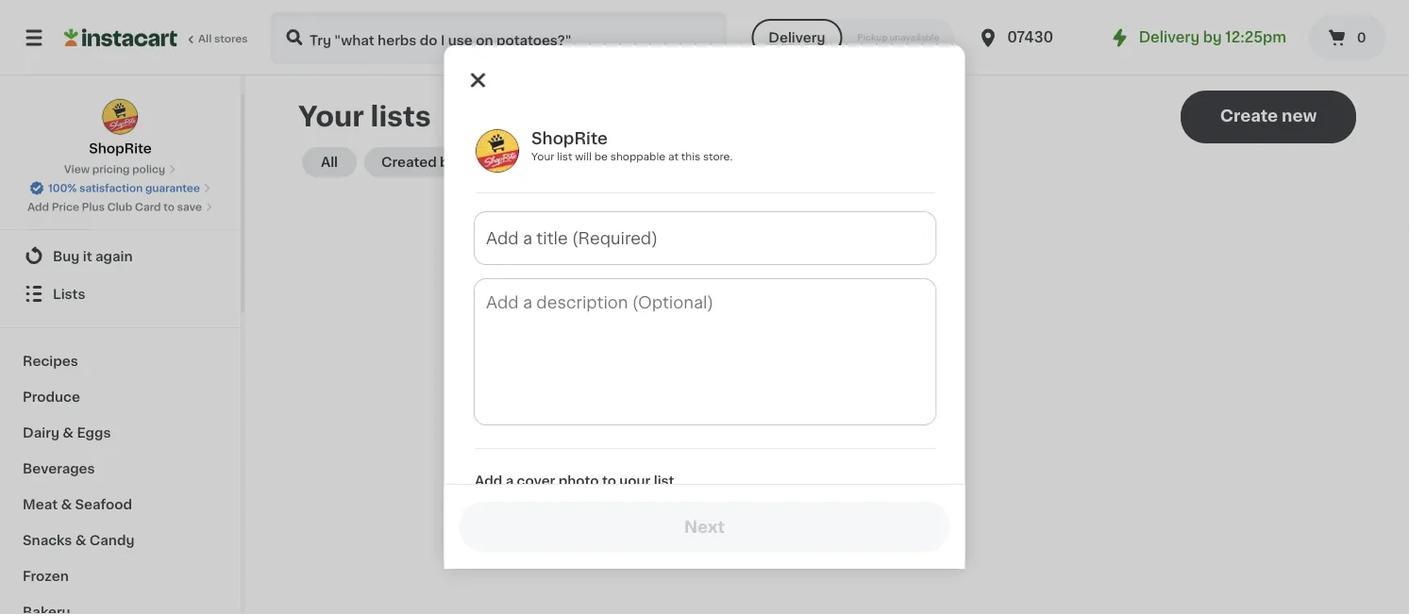 Task type: vqa. For each thing, say whether or not it's contained in the screenshot.
THE
no



Task type: locate. For each thing, give the bounding box(es) containing it.
list left the shoppable
[[557, 152, 572, 162]]

will left the shoppable
[[575, 152, 592, 162]]

shoprite logo image up view pricing policy link
[[102, 98, 139, 136]]

stores
[[214, 34, 248, 44]]

create
[[1221, 108, 1279, 124]]

shoprite for shoprite your list will be shoppable at this store.
[[531, 131, 608, 147]]

again
[[95, 249, 133, 263]]

by inside button
[[440, 156, 458, 169]]

instacart logo image
[[64, 26, 178, 49]]

created by me
[[382, 156, 482, 169]]

1 vertical spatial add
[[475, 475, 502, 488]]

a
[[505, 475, 513, 488]]

1 vertical spatial by
[[440, 156, 458, 169]]

0 horizontal spatial shoprite
[[89, 142, 152, 155]]

1 vertical spatial will
[[822, 413, 843, 426]]

1 horizontal spatial will
[[822, 413, 843, 426]]

created
[[382, 156, 437, 169]]

lists for lists you create will be saved here.
[[713, 413, 744, 426]]

0 horizontal spatial all
[[198, 34, 212, 44]]

1 horizontal spatial all
[[321, 156, 338, 169]]

100% satisfaction guarantee
[[48, 183, 200, 194]]

1 vertical spatial lists
[[713, 413, 744, 426]]

buy
[[53, 249, 80, 263]]

1 horizontal spatial delivery
[[1140, 31, 1200, 44]]

0 horizontal spatial your
[[298, 103, 364, 130]]

1 vertical spatial &
[[61, 498, 72, 511]]

guarantee
[[145, 183, 200, 194]]

snacks
[[23, 534, 72, 547]]

0 horizontal spatial shoprite logo image
[[102, 98, 139, 136]]

0 vertical spatial will
[[575, 152, 592, 162]]

all inside button
[[321, 156, 338, 169]]

by for created
[[440, 156, 458, 169]]

1 vertical spatial be
[[846, 413, 864, 426]]

delivery inside the delivery by 12:25pm link
[[1140, 31, 1200, 44]]

all left stores
[[198, 34, 212, 44]]

0 horizontal spatial lists
[[53, 287, 85, 300]]

be inside shoprite your list will be shoppable at this store.
[[594, 152, 608, 162]]

shoprite logo image right created
[[475, 128, 520, 174]]

1 horizontal spatial your
[[531, 152, 554, 162]]

lists left you at bottom
[[713, 413, 744, 426]]

0 vertical spatial list
[[557, 152, 572, 162]]

will
[[575, 152, 592, 162], [822, 413, 843, 426]]

07430
[[1008, 31, 1054, 44]]

be left the shoppable
[[594, 152, 608, 162]]

1 vertical spatial all
[[321, 156, 338, 169]]

meat
[[23, 498, 58, 511]]

delivery for delivery by 12:25pm
[[1140, 31, 1200, 44]]

add left price
[[27, 202, 49, 212]]

by left me
[[440, 156, 458, 169]]

recipes
[[23, 354, 78, 367]]

add left a at the bottom left of page
[[475, 475, 502, 488]]

be left saved
[[846, 413, 864, 426]]

lists link
[[11, 275, 229, 313]]

list
[[557, 152, 572, 162], [654, 475, 674, 488]]

a table wtih assorted snacks and drinks. image
[[632, 499, 758, 589]]

1 horizontal spatial lists
[[713, 413, 744, 426]]

dairy & eggs
[[23, 426, 111, 439]]

add
[[27, 202, 49, 212], [475, 475, 502, 488]]

1 horizontal spatial shoprite
[[531, 131, 608, 147]]

delivery by 12:25pm link
[[1109, 26, 1287, 49]]

1 horizontal spatial list
[[654, 475, 674, 488]]

me
[[461, 156, 482, 169]]

None search field
[[270, 11, 727, 64]]

to inside list_add_items dialog
[[602, 475, 616, 488]]

None text field
[[475, 280, 935, 425]]

will right create
[[822, 413, 843, 426]]

0 vertical spatial all
[[198, 34, 212, 44]]

0 horizontal spatial be
[[594, 152, 608, 162]]

this
[[681, 152, 700, 162]]

shoprite
[[531, 131, 608, 147], [89, 142, 152, 155]]

meat & seafood
[[23, 498, 132, 511]]

shoprite for shoprite
[[89, 142, 152, 155]]

1 vertical spatial list
[[654, 475, 674, 488]]

all down your lists
[[321, 156, 338, 169]]

0 horizontal spatial by
[[440, 156, 458, 169]]

0 horizontal spatial list
[[557, 152, 572, 162]]

your inside shoprite your list will be shoppable at this store.
[[531, 152, 554, 162]]

0 horizontal spatial to
[[164, 202, 175, 212]]

to left your
[[602, 475, 616, 488]]

by
[[1204, 31, 1223, 44], [440, 156, 458, 169]]

& for dairy
[[63, 426, 74, 439]]

shoprite logo image
[[102, 98, 139, 136], [475, 128, 520, 174]]

shoprite inside shoprite your list will be shoppable at this store.
[[531, 131, 608, 147]]

your
[[298, 103, 364, 130], [531, 152, 554, 162]]

1 horizontal spatial be
[[846, 413, 864, 426]]

& for snacks
[[75, 534, 86, 547]]

all
[[198, 34, 212, 44], [321, 156, 338, 169]]

delivery by 12:25pm
[[1140, 31, 1287, 44]]

add for add a cover photo to your list
[[475, 475, 502, 488]]

frozen
[[23, 569, 69, 583]]

your right me
[[531, 152, 554, 162]]

& left eggs
[[63, 426, 74, 439]]

Add a title (Required) text field
[[475, 212, 935, 264]]

0 horizontal spatial will
[[575, 152, 592, 162]]

&
[[63, 426, 74, 439], [61, 498, 72, 511], [75, 534, 86, 547]]

1 horizontal spatial to
[[602, 475, 616, 488]]

will for shoprite
[[575, 152, 592, 162]]

be
[[594, 152, 608, 162], [846, 413, 864, 426]]

lists down buy
[[53, 287, 85, 300]]

0 vertical spatial to
[[164, 202, 175, 212]]

delivery
[[1140, 31, 1200, 44], [769, 31, 826, 44]]

it
[[83, 249, 92, 263]]

beverages link
[[11, 450, 229, 486]]

& right meat
[[61, 498, 72, 511]]

to down guarantee
[[164, 202, 175, 212]]

lists
[[53, 287, 85, 300], [713, 413, 744, 426]]

beverages
[[23, 462, 95, 475]]

snacks & candy link
[[11, 522, 229, 558]]

1 horizontal spatial by
[[1204, 31, 1223, 44]]

lists for lists
[[53, 287, 85, 300]]

100%
[[48, 183, 77, 194]]

add price plus club card to save link
[[27, 200, 213, 215]]

dairy & eggs link
[[11, 415, 229, 450]]

07430 button
[[978, 11, 1091, 64]]

0 vertical spatial be
[[594, 152, 608, 162]]

satisfaction
[[79, 183, 143, 194]]

all stores
[[198, 34, 248, 44]]

lists
[[371, 103, 431, 130]]

create new
[[1221, 108, 1318, 124]]

delivery inside delivery button
[[769, 31, 826, 44]]

your up all button
[[298, 103, 364, 130]]

you
[[747, 413, 772, 426]]

shoprite link
[[89, 98, 152, 158]]

1 vertical spatial your
[[531, 152, 554, 162]]

by for delivery
[[1204, 31, 1223, 44]]

0 vertical spatial &
[[63, 426, 74, 439]]

0 horizontal spatial delivery
[[769, 31, 826, 44]]

view
[[64, 164, 90, 175]]

will inside shoprite your list will be shoppable at this store.
[[575, 152, 592, 162]]

your
[[619, 475, 650, 488]]

shoprite logo image inside 'shoprite' link
[[102, 98, 139, 136]]

by left 12:25pm on the right top
[[1204, 31, 1223, 44]]

shoprite logo image inside list_add_items dialog
[[475, 128, 520, 174]]

delivery button
[[752, 19, 843, 57]]

saved
[[867, 413, 906, 426]]

produce link
[[11, 379, 229, 415]]

a woman handing over a grocery bag to a customer through their front door. image
[[476, 499, 602, 589]]

0 horizontal spatial add
[[27, 202, 49, 212]]

here.
[[910, 413, 943, 426]]

1 horizontal spatial add
[[475, 475, 502, 488]]

1 horizontal spatial shoprite logo image
[[475, 128, 520, 174]]

seafood
[[75, 498, 132, 511]]

add inside dialog
[[475, 475, 502, 488]]

save
[[177, 202, 202, 212]]

0 vertical spatial by
[[1204, 31, 1223, 44]]

pricing
[[92, 164, 130, 175]]

0 vertical spatial your
[[298, 103, 364, 130]]

be for lists
[[846, 413, 864, 426]]

2 vertical spatial &
[[75, 534, 86, 547]]

add a cover photo to your list
[[475, 475, 674, 488]]

& left candy
[[75, 534, 86, 547]]

list right your
[[654, 475, 674, 488]]

cover
[[517, 475, 555, 488]]

1 vertical spatial to
[[602, 475, 616, 488]]

0 vertical spatial add
[[27, 202, 49, 212]]

to
[[164, 202, 175, 212], [602, 475, 616, 488]]

0 vertical spatial lists
[[53, 287, 85, 300]]



Task type: describe. For each thing, give the bounding box(es) containing it.
your lists
[[298, 103, 431, 130]]

& for meat
[[61, 498, 72, 511]]

policy
[[132, 164, 165, 175]]

0
[[1358, 31, 1367, 44]]

none text field inside list_add_items dialog
[[475, 280, 935, 425]]

list_add_items dialog
[[444, 45, 966, 615]]

shoppable
[[610, 152, 666, 162]]

view pricing policy link
[[64, 162, 177, 177]]

store.
[[703, 152, 733, 162]]

create new button
[[1181, 91, 1357, 144]]

shop
[[53, 212, 88, 225]]

price
[[52, 202, 79, 212]]

be for shoprite
[[594, 152, 608, 162]]

produce
[[23, 390, 80, 403]]

card
[[135, 202, 161, 212]]

photo
[[558, 475, 599, 488]]

delivery for delivery
[[769, 31, 826, 44]]

add for add price plus club card to save
[[27, 202, 49, 212]]

a bar of chocolate cut in half, a yellow pint of white ice cream, a green pint of white ice cream, an open pack of cookies, and a stack of ice cream sandwiches. image
[[787, 499, 913, 589]]

snacks & candy
[[23, 534, 135, 547]]

created by me button
[[365, 147, 499, 178]]

will for lists
[[822, 413, 843, 426]]

buy it again
[[53, 249, 133, 263]]

add price plus club card to save
[[27, 202, 202, 212]]

list inside shoprite your list will be shoppable at this store.
[[557, 152, 572, 162]]

eggs
[[77, 426, 111, 439]]

buy it again link
[[11, 237, 229, 275]]

dairy
[[23, 426, 59, 439]]

meat & seafood link
[[11, 486, 229, 522]]

service type group
[[752, 19, 955, 57]]

100% satisfaction guarantee button
[[29, 177, 211, 196]]

0 button
[[1310, 15, 1387, 60]]

12:25pm
[[1226, 31, 1287, 44]]

view pricing policy
[[64, 164, 165, 175]]

create
[[776, 413, 818, 426]]

shoprite your list will be shoppable at this store.
[[531, 131, 733, 162]]

lists you create will be saved here.
[[713, 413, 943, 426]]

recipes link
[[11, 343, 229, 379]]

all for all stores
[[198, 34, 212, 44]]

at
[[668, 152, 678, 162]]

candy
[[90, 534, 135, 547]]

all button
[[302, 147, 357, 178]]

all stores link
[[64, 11, 249, 64]]

shop link
[[11, 199, 229, 237]]

frozen link
[[11, 558, 229, 594]]

new
[[1283, 108, 1318, 124]]

plus
[[82, 202, 105, 212]]

club
[[107, 202, 132, 212]]

all for all
[[321, 156, 338, 169]]



